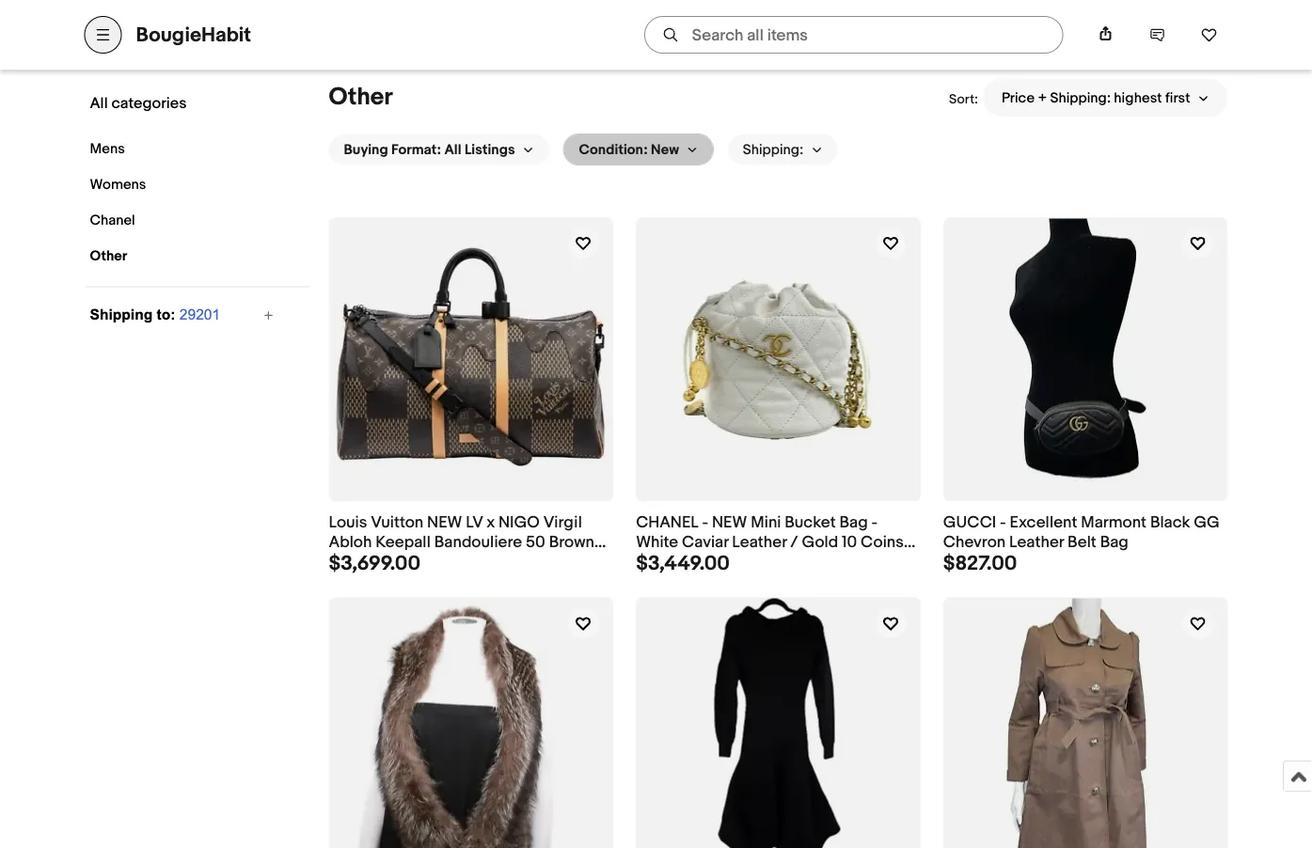 Task type: locate. For each thing, give the bounding box(es) containing it.
chanel link
[[85, 207, 268, 234]]

condition: new
[[579, 141, 679, 158]]

categories
[[137, 23, 209, 40]]

leather left /
[[732, 533, 787, 552]]

1 leather from the left
[[732, 533, 787, 552]]

buying format: all listings button
[[329, 135, 549, 165]]

other
[[329, 83, 393, 112], [90, 248, 127, 265]]

0 vertical spatial all
[[90, 94, 108, 112]]

$827.00
[[943, 552, 1017, 576]]

new left lv
[[427, 513, 462, 533]]

1 vertical spatial all
[[444, 141, 461, 158]]

- right gucci
[[1000, 513, 1006, 533]]

other up buying
[[329, 83, 393, 112]]

categories
[[111, 94, 187, 112]]

2 - from the left
[[872, 513, 878, 533]]

x
[[486, 513, 495, 533]]

1 horizontal spatial bag
[[839, 513, 868, 533]]

gg
[[1194, 513, 1220, 533]]

- right chanel
[[702, 513, 708, 533]]

louis
[[329, 513, 367, 533]]

bag
[[839, 513, 868, 533], [1100, 533, 1129, 552], [329, 552, 357, 572]]

all
[[90, 94, 108, 112], [444, 141, 461, 158]]

excellent
[[1010, 513, 1077, 533]]

gucci - excellent marmont black gg chevron leather belt bag : quick view image
[[944, 219, 1227, 501]]

all up mens
[[90, 94, 108, 112]]

- right 10
[[872, 513, 878, 533]]

29201
[[179, 306, 220, 323]]

0 horizontal spatial bag
[[329, 552, 357, 572]]

bag inside gucci - excellent marmont black gg chevron leather belt bag
[[1100, 533, 1129, 552]]

1 horizontal spatial new
[[712, 513, 747, 533]]

leather left belt
[[1009, 533, 1064, 552]]

all categories link
[[85, 89, 275, 117]]

abloh
[[329, 533, 372, 552]]

chanel
[[636, 513, 699, 533]]

alexander mcqueen - new w/ tags - black ribbed knit flare dress - size xs : quick view image
[[637, 599, 919, 848]]

0 vertical spatial shipping:
[[1050, 90, 1111, 107]]

/
[[790, 533, 798, 552]]

2 leather from the left
[[1009, 533, 1064, 552]]

0 horizontal spatial -
[[702, 513, 708, 533]]

format:
[[391, 141, 441, 158]]

shipping: button
[[728, 135, 837, 165]]

crossbody
[[665, 552, 747, 572]]

- for $3,449.00
[[702, 513, 708, 533]]

shipping:
[[1050, 90, 1111, 107], [743, 141, 804, 158]]

gucci - excellent marmont black gg chevron leather belt bag button
[[943, 513, 1228, 553]]

first
[[1165, 90, 1190, 107]]

highest
[[1114, 90, 1162, 107]]

2 horizontal spatial -
[[1000, 513, 1006, 533]]

1 horizontal spatial leather
[[1009, 533, 1064, 552]]

1 new from the left
[[427, 513, 462, 533]]

new left the mini
[[712, 513, 747, 533]]

to:
[[157, 306, 175, 323]]

0 horizontal spatial new
[[427, 513, 462, 533]]

1 - from the left
[[702, 513, 708, 533]]

all right format:
[[444, 141, 461, 158]]

mens
[[90, 141, 125, 158]]

new for $3,699.00
[[427, 513, 462, 533]]

3 - from the left
[[1000, 513, 1006, 533]]

0 horizontal spatial all
[[90, 94, 108, 112]]

marni - new w/ tags - belted brown raccoon stole scarf - one size : quick view image
[[330, 599, 612, 848]]

all inside 'dropdown button'
[[444, 141, 461, 158]]

leather inside chanel - new mini bucket bag - white caviar leather / gold 10 coins cc crossbody
[[732, 533, 787, 552]]

-
[[702, 513, 708, 533], [872, 513, 878, 533], [1000, 513, 1006, 533]]

other link
[[85, 243, 268, 269]]

0 horizontal spatial other
[[90, 248, 127, 265]]

other down chanel
[[90, 248, 127, 265]]

0 horizontal spatial shipping:
[[743, 141, 804, 158]]

leather inside gucci - excellent marmont black gg chevron leather belt bag
[[1009, 533, 1064, 552]]

chanel - new mini bucket bag - white caviar leather / gold 10 coins cc crossbody
[[636, 513, 904, 572]]

bag right gold
[[839, 513, 868, 533]]

new inside louis vuitton new lv x nigo virgil abloh keepall bandouliere 50 brown bag
[[427, 513, 462, 533]]

coins
[[861, 533, 904, 552]]

1 horizontal spatial all
[[444, 141, 461, 158]]

listings
[[465, 141, 515, 158]]

other tab panel
[[84, 64, 1228, 848]]

white
[[636, 533, 678, 552]]

other inside other link
[[90, 248, 127, 265]]

save this seller bougie_habit image
[[1201, 26, 1218, 43]]

- inside gucci - excellent marmont black gg chevron leather belt bag
[[1000, 513, 1006, 533]]

black
[[1150, 513, 1190, 533]]

tab list
[[267, 14, 301, 49]]

louis vuitton new lv x nigo virgil abloh keepall bandouliere 50 brown bag button
[[329, 513, 613, 572]]

categories button
[[84, 13, 237, 50]]

50
[[526, 533, 545, 552]]

1 vertical spatial shipping:
[[743, 141, 804, 158]]

new
[[427, 513, 462, 533], [712, 513, 747, 533]]

bag right belt
[[1100, 533, 1129, 552]]

new inside chanel - new mini bucket bag - white caviar leather / gold 10 coins cc crossbody
[[712, 513, 747, 533]]

1 horizontal spatial -
[[872, 513, 878, 533]]

bag down louis
[[329, 552, 357, 572]]

condition: new button
[[564, 135, 713, 165]]

1 horizontal spatial shipping:
[[1050, 90, 1111, 107]]

2 horizontal spatial bag
[[1100, 533, 1129, 552]]

bucket
[[785, 513, 836, 533]]

chevron
[[943, 533, 1006, 552]]

0 vertical spatial other
[[329, 83, 393, 112]]

bandouliere
[[434, 533, 522, 552]]

2 new from the left
[[712, 513, 747, 533]]

buying
[[344, 141, 388, 158]]

1 vertical spatial other
[[90, 248, 127, 265]]

leather
[[732, 533, 787, 552], [1009, 533, 1064, 552]]

shipping: inside shipping: 'dropdown button'
[[743, 141, 804, 158]]

christian dior - mocha mauve girl's belted trench coat - us 34 us 2 girls 12 nwt : quick view image
[[944, 599, 1227, 848]]

price
[[1002, 90, 1035, 107]]

chanel - new mini bucket bag - white caviar leather / gold 10 coins cc crossbody : quick view image
[[637, 219, 919, 501]]

0 horizontal spatial leather
[[732, 533, 787, 552]]

tab
[[267, 14, 301, 49]]



Task type: describe. For each thing, give the bounding box(es) containing it.
shipping to: 29201
[[90, 306, 220, 323]]

bougiehabit
[[136, 23, 251, 47]]

keepall
[[375, 533, 431, 552]]

mens link
[[85, 136, 268, 162]]

shipping
[[90, 306, 153, 323]]

louis vuitton new lv x nigo virgil abloh keepall bandouliere 50 brown bag
[[329, 513, 594, 572]]

+
[[1038, 90, 1047, 107]]

1 horizontal spatial other
[[329, 83, 393, 112]]

gold
[[802, 533, 838, 552]]

$3,449.00
[[636, 552, 730, 576]]

chanel
[[90, 212, 135, 229]]

new for $3,449.00
[[712, 513, 747, 533]]

price + shipping: highest first button
[[983, 79, 1228, 117]]

marmont
[[1081, 513, 1147, 533]]

womens
[[90, 176, 146, 193]]

price + shipping: highest first
[[1002, 90, 1190, 107]]

chanel - new mini bucket bag - white caviar leather / gold 10 coins cc crossbody button
[[636, 513, 921, 572]]

belt
[[1068, 533, 1097, 552]]

lv
[[466, 513, 483, 533]]

louis vuitton new lv x nigo virgil abloh keepall bandouliere 50 brown bag : quick view image
[[330, 225, 612, 495]]

bougiehabit link
[[136, 23, 251, 47]]

gucci - excellent marmont black gg chevron leather belt bag
[[943, 513, 1220, 552]]

- for $827.00
[[1000, 513, 1006, 533]]

womens link
[[85, 172, 268, 198]]

bag inside louis vuitton new lv x nigo virgil abloh keepall bandouliere 50 brown bag
[[329, 552, 357, 572]]

bag inside chanel - new mini bucket bag - white caviar leather / gold 10 coins cc crossbody
[[839, 513, 868, 533]]

cc
[[636, 552, 661, 572]]

new
[[651, 141, 679, 158]]

buying format: all listings
[[344, 141, 515, 158]]

brown
[[549, 533, 594, 552]]

nigo
[[499, 513, 540, 533]]

Search all items field
[[644, 16, 1063, 54]]

condition:
[[579, 141, 648, 158]]

mini
[[751, 513, 781, 533]]

caviar
[[682, 533, 728, 552]]

10
[[842, 533, 857, 552]]

$3,699.00
[[329, 552, 421, 576]]

virgil
[[543, 513, 582, 533]]

all categories
[[90, 94, 187, 112]]

sort:
[[949, 92, 978, 108]]

vuitton
[[371, 513, 424, 533]]

gucci
[[943, 513, 996, 533]]

shipping: inside price + shipping: highest first dropdown button
[[1050, 90, 1111, 107]]



Task type: vqa. For each thing, say whether or not it's contained in the screenshot.


